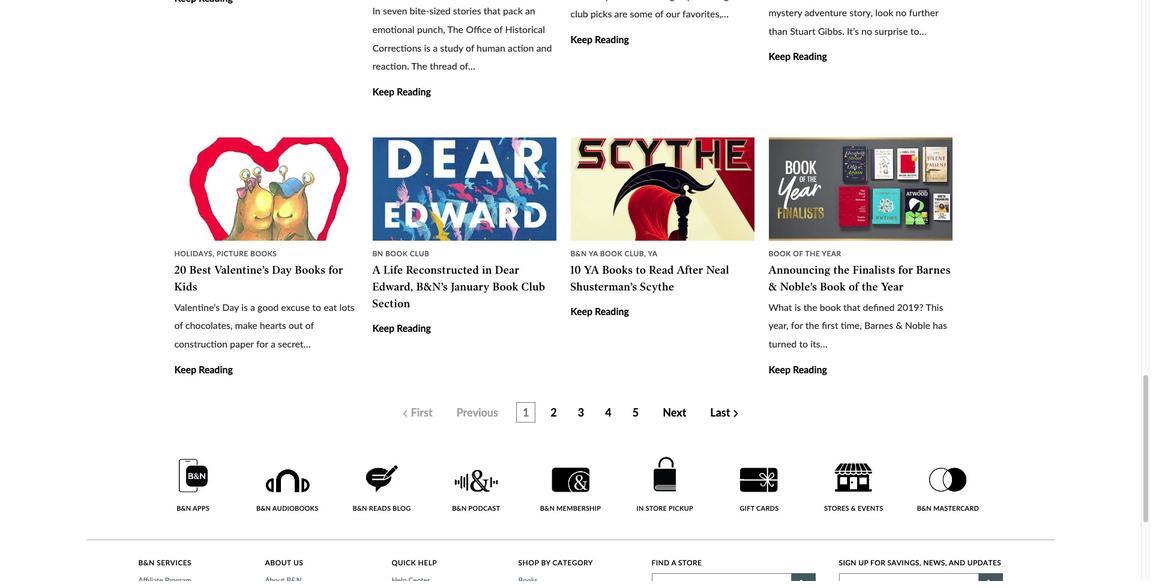 Task type: describe. For each thing, give the bounding box(es) containing it.
best
[[190, 263, 212, 276]]

historical
[[505, 23, 545, 35]]

day inside the holidays , picture books 20 best valentine's day books for kids
[[272, 263, 292, 276]]

eat
[[324, 301, 337, 313]]

out
[[289, 320, 303, 331]]

what
[[769, 301, 792, 313]]

sign up for savings, news, and updates
[[839, 558, 1001, 567]]

5 link
[[627, 403, 645, 422]]

book down dear
[[493, 280, 519, 293]]

5
[[633, 406, 639, 419]]

reconstructed
[[406, 263, 479, 276]]

finalists
[[853, 263, 896, 276]]

0 horizontal spatial club
[[410, 249, 429, 258]]

last link
[[704, 403, 746, 422]]

0 horizontal spatial year
[[822, 249, 842, 258]]

store
[[646, 504, 667, 512]]

news,
[[923, 558, 947, 567]]

of right 'out'
[[305, 320, 314, 331]]

b&n reads blog link
[[349, 465, 414, 512]]

gift cards link
[[727, 467, 792, 512]]

this
[[926, 301, 943, 313]]

b&n apps
[[177, 504, 209, 512]]

hearts
[[260, 320, 286, 331]]

emotional
[[373, 23, 415, 35]]

membership
[[557, 504, 601, 512]]

read 10 ya books to read after neal shusterman's scythe image
[[571, 137, 754, 241]]

has
[[933, 320, 947, 331]]

b&n for b&n ya book club , ya 10 ya books to read after neal shusterman's scythe
[[571, 249, 587, 258]]

time,
[[841, 320, 862, 331]]

updates
[[968, 558, 1001, 567]]

what is the book that defined 2019? this year, for the first time, barnes & noble has turned to its…
[[769, 301, 947, 349]]

holidays link
[[174, 249, 213, 258]]

turned
[[769, 338, 797, 349]]

holidays
[[174, 249, 213, 258]]

b&n audiobooks
[[256, 504, 318, 512]]

up
[[859, 558, 869, 567]]

first
[[411, 406, 433, 419]]

10
[[571, 263, 581, 276]]

the
[[805, 249, 820, 258]]

office
[[466, 23, 492, 35]]

picture books link
[[217, 249, 277, 258]]

0 horizontal spatial books
[[250, 249, 277, 258]]

store
[[678, 558, 702, 567]]

1
[[523, 406, 529, 419]]

gift cards
[[740, 504, 779, 512]]

sized
[[430, 5, 451, 16]]

ya up read
[[648, 249, 658, 258]]

book inside "b&n ya book club , ya 10 ya books to read after neal shusterman's scythe"
[[600, 249, 623, 258]]

, inside the holidays , picture books 20 best valentine's day books for kids
[[213, 249, 215, 258]]

2
[[551, 406, 557, 419]]

of up construction
[[174, 320, 183, 331]]

last
[[710, 406, 730, 419]]

stores & events
[[824, 504, 883, 512]]

read announcing the finalists for barnes & noble's book of the year image
[[769, 137, 952, 241]]

book up life on the top left
[[385, 249, 408, 258]]

make
[[235, 320, 257, 331]]

the left first
[[806, 320, 819, 331]]

b&n for b&n services
[[138, 558, 155, 567]]

next link
[[657, 403, 692, 422]]

book of the year link
[[769, 249, 842, 258]]

b&n ya book club link
[[571, 249, 644, 258]]

next
[[663, 406, 686, 419]]

a inside in seven bite-sized stories that pack an emotional punch, the office of historical corrections is a study of human action and reaction. the thread of…
[[433, 42, 438, 53]]

a left good
[[250, 301, 255, 313]]

2 link
[[545, 403, 563, 422]]

the left finalists
[[834, 263, 850, 276]]

a right 'find'
[[671, 558, 676, 567]]

in
[[637, 504, 644, 512]]

construction
[[174, 338, 227, 349]]

of inside book of the year announcing the finalists for barnes & noble's book of the year
[[849, 280, 859, 293]]

4 link
[[599, 403, 618, 422]]

picture
[[217, 249, 248, 258]]

neal
[[706, 263, 729, 276]]

of right office
[[494, 23, 503, 35]]

secret…
[[278, 338, 311, 349]]

sign
[[839, 558, 857, 567]]

defined
[[863, 301, 895, 313]]

b&n ya book club , ya 10 ya books to read after neal shusterman's scythe
[[571, 249, 729, 293]]

section
[[373, 297, 410, 310]]

Store name, location, or ZIP                                 code text field
[[652, 573, 792, 581]]

shusterman's
[[571, 280, 637, 293]]

for inside what is the book that defined 2019? this year, for the first time, barnes & noble has turned to its…
[[791, 320, 803, 331]]

to inside what is the book that defined 2019? this year, for the first time, barnes & noble has turned to its…
[[799, 338, 808, 349]]

that inside in seven bite-sized stories that pack an emotional punch, the office of historical corrections is a study of human action and reaction. the thread of…
[[484, 5, 501, 16]]

Email Address text field
[[839, 573, 979, 581]]

the left 'book'
[[804, 301, 817, 313]]

2019?
[[897, 301, 924, 313]]

to inside "valentine's day is a good excuse to eat lots of chocolates, make hearts out of construction paper for a secret…"
[[312, 301, 321, 313]]

first
[[822, 320, 838, 331]]

in seven bite-
[[373, 5, 430, 16]]

b&n mastercard link
[[916, 467, 981, 512]]

reads
[[369, 504, 391, 512]]

pack
[[503, 5, 523, 16]]

of right study
[[466, 42, 474, 53]]

noble
[[905, 320, 931, 331]]



Task type: vqa. For each thing, say whether or not it's contained in the screenshot.
Snakes
no



Task type: locate. For each thing, give the bounding box(es) containing it.
barnes inside what is the book that defined 2019? this year, for the first time, barnes & noble has turned to its…
[[864, 320, 893, 331]]

life
[[384, 263, 403, 276]]

& right 'stores'
[[851, 504, 856, 512]]

and
[[536, 42, 552, 53], [949, 558, 966, 567]]

year up defined
[[881, 280, 904, 293]]

good
[[258, 301, 279, 313]]

b&n for b&n audiobooks
[[256, 504, 271, 512]]

0 horizontal spatial is
[[241, 301, 248, 313]]

0 horizontal spatial &
[[769, 280, 777, 293]]

book left of
[[769, 249, 791, 258]]

10 ya books to read after neal shusterman's scythe link
[[571, 263, 729, 293]]

reading
[[595, 34, 629, 45], [793, 51, 827, 62], [397, 86, 431, 97], [595, 305, 629, 317], [397, 322, 431, 334], [199, 364, 233, 375], [793, 364, 827, 375]]

1 vertical spatial barnes
[[864, 320, 893, 331]]

and right news,
[[949, 558, 966, 567]]

1 horizontal spatial barnes
[[916, 263, 951, 276]]

1 horizontal spatial books
[[295, 263, 326, 276]]

pickup
[[669, 504, 693, 512]]

in store pickup link
[[633, 457, 697, 512]]

the down finalists
[[862, 280, 878, 293]]

a
[[373, 263, 381, 276]]

to left read
[[636, 263, 646, 276]]

books
[[250, 249, 277, 258], [295, 263, 326, 276], [602, 263, 633, 276]]

b&n podcast
[[452, 504, 500, 512]]

0 vertical spatial barnes
[[916, 263, 951, 276]]

barnes inside book of the year announcing the finalists for barnes & noble's book of the year
[[916, 263, 951, 276]]

quick help
[[392, 558, 437, 567]]

bn book club a life reconstructed in dear edward, b&n's january book club section
[[373, 249, 545, 310]]

year right the
[[822, 249, 842, 258]]

2 horizontal spatial &
[[896, 320, 903, 331]]

1 vertical spatial to
[[312, 301, 321, 313]]

0 horizontal spatial and
[[536, 42, 552, 53]]

b&n left membership
[[540, 504, 555, 512]]

,
[[213, 249, 215, 258], [644, 249, 646, 258]]

day up make
[[222, 301, 239, 313]]

to left its…
[[799, 338, 808, 349]]

podcast
[[468, 504, 500, 512]]

0 vertical spatial valentine's
[[214, 263, 269, 276]]

b&n audiobooks link
[[255, 469, 320, 512]]

gift
[[740, 504, 755, 512]]

b&n left apps
[[177, 504, 191, 512]]

b&n podcast link
[[444, 469, 509, 512]]

1 vertical spatial &
[[896, 320, 903, 331]]

barnes up this
[[916, 263, 951, 276]]

for inside book of the year announcing the finalists for barnes & noble's book of the year
[[899, 263, 913, 276]]

b&n left audiobooks on the bottom of the page
[[256, 504, 271, 512]]

b&n inside "b&n ya book club , ya 10 ya books to read after neal shusterman's scythe"
[[571, 249, 587, 258]]

excuse
[[281, 301, 310, 313]]

in
[[482, 263, 492, 276]]

that up time,
[[844, 301, 861, 313]]

0 horizontal spatial day
[[222, 301, 239, 313]]

books inside "b&n ya book club , ya 10 ya books to read after neal shusterman's scythe"
[[602, 263, 633, 276]]

for right up
[[871, 558, 886, 567]]

book of the year announcing the finalists for barnes & noble's book of the year
[[769, 249, 951, 293]]

after
[[677, 263, 704, 276]]

0 vertical spatial &
[[769, 280, 777, 293]]

1 horizontal spatial to
[[636, 263, 646, 276]]

keep reading link
[[571, 34, 629, 45], [769, 51, 827, 62], [373, 86, 431, 97], [571, 305, 629, 317], [373, 322, 431, 334], [174, 364, 233, 375], [769, 364, 827, 375]]

scythe
[[640, 280, 674, 293]]

for right paper
[[256, 338, 268, 349]]

1 horizontal spatial ,
[[644, 249, 646, 258]]

to inside "b&n ya book club , ya 10 ya books to read after neal shusterman's scythe"
[[636, 263, 646, 276]]

0 horizontal spatial to
[[312, 301, 321, 313]]

read 20 best valentine's day books for kids image
[[174, 137, 358, 241]]

& inside book of the year announcing the finalists for barnes & noble's book of the year
[[769, 280, 777, 293]]

that left pack
[[484, 5, 501, 16]]

books for 10
[[602, 263, 633, 276]]

for right finalists
[[899, 263, 913, 276]]

to left the eat
[[312, 301, 321, 313]]

b&n left reads
[[353, 504, 367, 512]]

bn book club link
[[373, 249, 429, 258]]

1 horizontal spatial year
[[881, 280, 904, 293]]

day down "picture books" link
[[272, 263, 292, 276]]

books up excuse
[[295, 263, 326, 276]]

20
[[174, 263, 187, 276]]

a down 'hearts' at the bottom left of page
[[271, 338, 275, 349]]

1 vertical spatial day
[[222, 301, 239, 313]]

2 horizontal spatial to
[[799, 338, 808, 349]]

0 horizontal spatial barnes
[[864, 320, 893, 331]]

2 vertical spatial to
[[799, 338, 808, 349]]

b&n apps link
[[161, 458, 225, 512]]

book
[[385, 249, 408, 258], [600, 249, 623, 258], [769, 249, 791, 258], [493, 280, 519, 293], [820, 280, 846, 293]]

of…
[[460, 60, 475, 72]]

b&n membership link
[[538, 467, 603, 512]]

3
[[578, 406, 584, 419]]

0 vertical spatial to
[[636, 263, 646, 276]]

corrections is
[[373, 42, 431, 53]]

1 , from the left
[[213, 249, 215, 258]]

2 , from the left
[[644, 249, 646, 258]]

3 link
[[572, 403, 590, 422]]

ya up shusterman's
[[589, 249, 598, 258]]

valentine's inside "valentine's day is a good excuse to eat lots of chocolates, make hearts out of construction paper for a secret…"
[[174, 301, 220, 313]]

day inside "valentine's day is a good excuse to eat lots of chocolates, make hearts out of construction paper for a secret…"
[[222, 301, 239, 313]]

b&n services
[[138, 558, 192, 567]]

bn
[[373, 249, 383, 258]]

help
[[418, 558, 437, 567]]

2 horizontal spatial books
[[602, 263, 633, 276]]

audiobooks
[[272, 504, 318, 512]]

stores
[[824, 504, 849, 512]]

punch, the
[[417, 23, 464, 35]]

is up make
[[241, 301, 248, 313]]

for inside "valentine's day is a good excuse to eat lots of chocolates, make hearts out of construction paper for a secret…"
[[256, 338, 268, 349]]

announcing the finalists for barnes & noble's book of the year link
[[769, 263, 951, 293]]

b&n left services
[[138, 558, 155, 567]]

year,
[[769, 320, 789, 331]]

of down finalists
[[849, 280, 859, 293]]

for inside the holidays , picture books 20 best valentine's day books for kids
[[329, 263, 343, 276]]

, left ya link
[[644, 249, 646, 258]]

dear
[[495, 263, 520, 276]]

chocolates,
[[185, 320, 233, 331]]

20 best valentine's day books for kids link
[[174, 263, 343, 293]]

b&n for b&n reads blog
[[353, 504, 367, 512]]

study
[[440, 42, 463, 53]]

1 horizontal spatial that
[[844, 301, 861, 313]]

noble's
[[780, 280, 817, 293]]

books for valentine's
[[295, 263, 326, 276]]

, left picture
[[213, 249, 215, 258]]

is inside "valentine's day is a good excuse to eat lots of chocolates, make hearts out of construction paper for a secret…"
[[241, 301, 248, 313]]

club inside "b&n ya book club , ya 10 ya books to read after neal shusterman's scythe"
[[625, 249, 644, 258]]

1 is from the left
[[241, 301, 248, 313]]

human
[[477, 42, 506, 53]]

0 vertical spatial year
[[822, 249, 842, 258]]

b&n up 10 at top
[[571, 249, 587, 258]]

1 horizontal spatial day
[[272, 263, 292, 276]]

books up 20 best valentine's day books for kids link
[[250, 249, 277, 258]]

valentine's down "picture books" link
[[214, 263, 269, 276]]

announcing
[[769, 263, 831, 276]]

barnes down defined
[[864, 320, 893, 331]]

valentine's day is a good excuse to eat lots of chocolates, make hearts out of construction paper for a secret…
[[174, 301, 355, 349]]

read
[[649, 263, 674, 276]]

& inside what is the book that defined 2019? this year, for the first time, barnes & noble has turned to its…
[[896, 320, 903, 331]]

1 horizontal spatial club
[[521, 280, 545, 293]]

that inside what is the book that defined 2019? this year, for the first time, barnes & noble has turned to its…
[[844, 301, 861, 313]]

0 vertical spatial day
[[272, 263, 292, 276]]

edward,
[[373, 280, 414, 293]]

& up what
[[769, 280, 777, 293]]

0 vertical spatial and
[[536, 42, 552, 53]]

2 horizontal spatial club
[[625, 249, 644, 258]]

is right what
[[795, 301, 801, 313]]

for up the eat
[[329, 263, 343, 276]]

quick
[[392, 558, 416, 567]]

b&n left "podcast"
[[452, 504, 467, 512]]

paper
[[230, 338, 254, 349]]

1 vertical spatial and
[[949, 558, 966, 567]]

is inside what is the book that defined 2019? this year, for the first time, barnes & noble has turned to its…
[[795, 301, 801, 313]]

b&n mastercard
[[917, 504, 979, 512]]

day
[[272, 263, 292, 276], [222, 301, 239, 313]]

action
[[508, 42, 534, 53]]

valentine's up chocolates,
[[174, 301, 220, 313]]

keep reading
[[571, 34, 629, 45], [769, 51, 827, 62], [373, 86, 431, 97], [571, 305, 629, 317], [373, 322, 431, 334], [174, 364, 233, 375], [769, 364, 827, 375]]

mastercard
[[934, 504, 979, 512]]

previous
[[457, 406, 498, 419]]

club
[[410, 249, 429, 258], [625, 249, 644, 258], [521, 280, 545, 293]]

and inside in seven bite-sized stories that pack an emotional punch, the office of historical corrections is a study of human action and reaction. the thread of…
[[536, 42, 552, 53]]

cards
[[756, 504, 779, 512]]

0 horizontal spatial that
[[484, 5, 501, 16]]

0 horizontal spatial ,
[[213, 249, 215, 258]]

january
[[451, 280, 490, 293]]

ya
[[589, 249, 598, 258], [648, 249, 658, 258], [584, 263, 599, 276]]

2 is from the left
[[795, 301, 801, 313]]

valentine's inside the holidays , picture books 20 best valentine's day books for kids
[[214, 263, 269, 276]]

b&n's
[[416, 280, 448, 293]]

for
[[329, 263, 343, 276], [899, 263, 913, 276], [791, 320, 803, 331], [256, 338, 268, 349], [871, 558, 886, 567]]

, inside "b&n ya book club , ya 10 ya books to read after neal shusterman's scythe"
[[644, 249, 646, 258]]

services
[[157, 558, 192, 567]]

1 vertical spatial that
[[844, 301, 861, 313]]

book up 'book'
[[820, 280, 846, 293]]

b&n for b&n membership
[[540, 504, 555, 512]]

lots
[[339, 301, 355, 313]]

b&n left mastercard
[[917, 504, 932, 512]]

b&n reads blog
[[353, 504, 411, 512]]

0 vertical spatial that
[[484, 5, 501, 16]]

find
[[652, 558, 670, 567]]

b&n for b&n mastercard
[[917, 504, 932, 512]]

about us
[[265, 558, 303, 567]]

1 horizontal spatial is
[[795, 301, 801, 313]]

read a life reconstructed in dear edward, b&n's january book club section image
[[373, 137, 556, 241]]

and right action
[[536, 42, 552, 53]]

books down b&n ya book club link
[[602, 263, 633, 276]]

1 horizontal spatial &
[[851, 504, 856, 512]]

ya right 10 at top
[[584, 263, 599, 276]]

an
[[525, 5, 535, 16]]

a left study
[[433, 42, 438, 53]]

1 vertical spatial valentine's
[[174, 301, 220, 313]]

1 vertical spatial year
[[881, 280, 904, 293]]

book up shusterman's
[[600, 249, 623, 258]]

us
[[293, 558, 303, 567]]

2 vertical spatial &
[[851, 504, 856, 512]]

barnes
[[916, 263, 951, 276], [864, 320, 893, 331]]

& left noble
[[896, 320, 903, 331]]

b&n for b&n apps
[[177, 504, 191, 512]]

b&n for b&n podcast
[[452, 504, 467, 512]]

for right year,
[[791, 320, 803, 331]]

1 horizontal spatial and
[[949, 558, 966, 567]]



